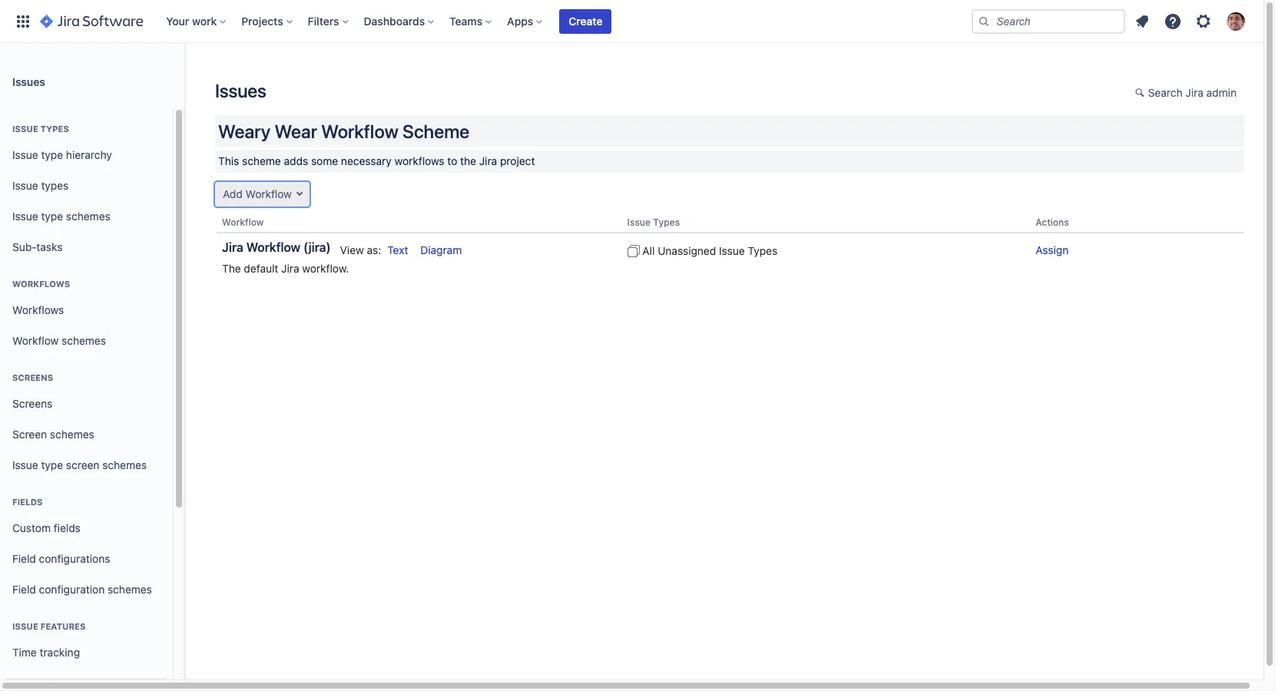 Task type: vqa. For each thing, say whether or not it's contained in the screenshot.
Diagram link
yes



Task type: describe. For each thing, give the bounding box(es) containing it.
workflow inside add workflow popup button
[[246, 188, 292, 201]]

issue type screen schemes link
[[6, 450, 167, 481]]

teams button
[[445, 9, 498, 33]]

workflow inside workflow schemes link
[[12, 334, 59, 347]]

field configuration schemes link
[[6, 575, 167, 605]]

issue for issue linking link
[[12, 677, 38, 690]]

screen schemes
[[12, 428, 94, 441]]

custom fields
[[12, 521, 81, 534]]

all unassigned issue types
[[643, 245, 778, 258]]

jira workflow (jira)
[[222, 241, 331, 255]]

filters
[[308, 14, 339, 27]]

schemes inside issue type schemes link
[[66, 209, 110, 223]]

time
[[12, 646, 37, 659]]

appswitcher icon image
[[14, 12, 32, 30]]

schemes inside issue type screen schemes link
[[102, 458, 147, 471]]

assign link
[[1036, 244, 1069, 257]]

field for field configurations
[[12, 552, 36, 565]]

screen schemes link
[[6, 420, 167, 450]]

search jira admin
[[1148, 86, 1237, 99]]

workflow up the default jira workflow.
[[246, 241, 301, 255]]

projects
[[241, 14, 283, 27]]

workflow schemes link
[[6, 326, 167, 357]]

screen
[[12, 428, 47, 441]]

fields
[[54, 521, 81, 534]]

diagram link
[[420, 244, 462, 257]]

issue features
[[12, 622, 86, 632]]

filters button
[[303, 9, 355, 33]]

projects button
[[237, 9, 299, 33]]

1 horizontal spatial jira
[[281, 262, 299, 275]]

issue linking link
[[6, 669, 167, 692]]

issue for issue types group
[[12, 124, 38, 134]]

banner containing your work
[[0, 0, 1264, 43]]

issue type schemes link
[[6, 201, 167, 232]]

issue for issue types "link"
[[12, 179, 38, 192]]

issue types
[[12, 179, 69, 192]]

sub-tasks
[[12, 240, 63, 253]]

create
[[569, 14, 603, 27]]

your work
[[166, 14, 217, 27]]

configurations
[[39, 552, 110, 565]]

tracking
[[40, 646, 80, 659]]

issuetype image
[[627, 245, 640, 258]]

as:
[[367, 244, 381, 257]]

schemes inside workflow schemes link
[[62, 334, 106, 347]]

2 horizontal spatial jira
[[1186, 86, 1204, 99]]

issue type hierarchy
[[12, 148, 112, 161]]

linking
[[41, 677, 73, 690]]

fields
[[12, 497, 43, 507]]

1 horizontal spatial issues
[[215, 80, 266, 101]]

text link
[[388, 244, 408, 257]]

workflow schemes
[[12, 334, 106, 347]]

(jira)
[[304, 241, 331, 255]]

workflows group
[[6, 263, 167, 361]]

Search field
[[972, 9, 1126, 33]]

issue types link
[[6, 171, 167, 201]]

issue type hierarchy link
[[6, 140, 167, 171]]

type for hierarchy
[[41, 148, 63, 161]]

diagram
[[420, 244, 462, 257]]

primary element
[[9, 0, 972, 43]]

default
[[244, 262, 278, 275]]

issue types group
[[6, 108, 167, 267]]

screens for screens group
[[12, 373, 53, 383]]



Task type: locate. For each thing, give the bounding box(es) containing it.
issue features group
[[6, 605, 167, 692]]

text
[[388, 244, 408, 257]]

0 horizontal spatial issue types
[[12, 124, 69, 134]]

your
[[166, 14, 189, 27]]

hierarchy
[[66, 148, 112, 161]]

tasks
[[36, 240, 63, 253]]

type for screen
[[41, 458, 63, 471]]

2 horizontal spatial types
[[748, 245, 778, 258]]

types up the issue type hierarchy
[[41, 124, 69, 134]]

type up tasks
[[41, 209, 63, 223]]

field up issue features
[[12, 583, 36, 596]]

apps button
[[503, 9, 549, 33]]

dashboards button
[[359, 9, 440, 33]]

1 type from the top
[[41, 148, 63, 161]]

issue types up the issue type hierarchy
[[12, 124, 69, 134]]

the default jira workflow.
[[222, 262, 349, 275]]

add workflow
[[223, 188, 292, 201]]

workflows for workflows link
[[12, 303, 64, 316]]

workflows
[[12, 279, 70, 289], [12, 303, 64, 316]]

type inside screens group
[[41, 458, 63, 471]]

schemes up issue type screen schemes in the bottom of the page
[[50, 428, 94, 441]]

field configurations
[[12, 552, 110, 565]]

issue inside "link"
[[12, 179, 38, 192]]

issue up sub-
[[12, 209, 38, 223]]

workflow down add
[[222, 217, 264, 228]]

1 screens from the top
[[12, 373, 53, 383]]

0 horizontal spatial types
[[41, 124, 69, 134]]

screens for screens link
[[12, 397, 53, 410]]

1 vertical spatial screens
[[12, 397, 53, 410]]

1 vertical spatial issue types
[[627, 217, 680, 228]]

type
[[41, 148, 63, 161], [41, 209, 63, 223], [41, 458, 63, 471]]

2 type from the top
[[41, 209, 63, 223]]

banner
[[0, 0, 1264, 43]]

teams
[[450, 14, 483, 27]]

issue types inside group
[[12, 124, 69, 134]]

add workflow button
[[215, 182, 310, 207]]

issue up time
[[12, 622, 38, 632]]

issue for issue type screen schemes link
[[12, 458, 38, 471]]

issue up issue types
[[12, 148, 38, 161]]

jira left admin on the top right of the page
[[1186, 86, 1204, 99]]

help image
[[1164, 12, 1183, 30]]

schemes right screen
[[102, 458, 147, 471]]

issue
[[12, 124, 38, 134], [12, 148, 38, 161], [12, 179, 38, 192], [12, 209, 38, 223], [627, 217, 651, 228], [719, 245, 745, 258], [12, 458, 38, 471], [12, 622, 38, 632], [12, 677, 38, 690]]

search
[[1148, 86, 1183, 99]]

field down the "custom"
[[12, 552, 36, 565]]

issue type schemes
[[12, 209, 110, 223]]

fields group
[[6, 481, 167, 610]]

issue for issue type hierarchy link
[[12, 148, 38, 161]]

screen
[[66, 458, 99, 471]]

0 horizontal spatial issues
[[12, 75, 45, 88]]

configuration
[[39, 583, 105, 596]]

1 vertical spatial workflows
[[12, 303, 64, 316]]

0 vertical spatial field
[[12, 552, 36, 565]]

unassigned
[[658, 245, 716, 258]]

schemes inside field configuration schemes link
[[108, 583, 152, 596]]

view as:
[[340, 244, 381, 257]]

issue inside screens group
[[12, 458, 38, 471]]

issue down time
[[12, 677, 38, 690]]

screens group
[[6, 357, 167, 486]]

workflows down sub-tasks
[[12, 279, 70, 289]]

issue linking
[[12, 677, 73, 690]]

1 vertical spatial jira
[[222, 241, 243, 255]]

1 workflows from the top
[[12, 279, 70, 289]]

type for schemes
[[41, 209, 63, 223]]

0 vertical spatial type
[[41, 148, 63, 161]]

field configurations link
[[6, 544, 167, 575]]

schemes
[[66, 209, 110, 223], [62, 334, 106, 347], [50, 428, 94, 441], [102, 458, 147, 471], [108, 583, 152, 596]]

0 vertical spatial jira
[[1186, 86, 1204, 99]]

2 screens from the top
[[12, 397, 53, 410]]

field for field configuration schemes
[[12, 583, 36, 596]]

features
[[41, 622, 86, 632]]

issue for issue features group
[[12, 622, 38, 632]]

types
[[41, 124, 69, 134], [653, 217, 680, 228], [748, 245, 778, 258]]

workflow
[[246, 188, 292, 201], [222, 217, 264, 228], [246, 241, 301, 255], [12, 334, 59, 347]]

0 vertical spatial types
[[41, 124, 69, 134]]

issue types
[[12, 124, 69, 134], [627, 217, 680, 228]]

add
[[223, 188, 243, 201]]

0 vertical spatial workflows
[[12, 279, 70, 289]]

field
[[12, 552, 36, 565], [12, 583, 36, 596]]

dashboards
[[364, 14, 425, 27]]

1 horizontal spatial types
[[653, 217, 680, 228]]

create button
[[560, 9, 612, 33]]

Click to add description text field
[[215, 150, 1245, 173]]

search jira admin link
[[1128, 81, 1245, 106]]

screens up screen
[[12, 397, 53, 410]]

1 field from the top
[[12, 552, 36, 565]]

workflows inside workflows link
[[12, 303, 64, 316]]

2 workflows from the top
[[12, 303, 64, 316]]

workflows up workflow schemes
[[12, 303, 64, 316]]

custom fields link
[[6, 513, 167, 544]]

time tracking
[[12, 646, 80, 659]]

1 vertical spatial type
[[41, 209, 63, 223]]

None text field
[[215, 115, 1245, 147]]

workflow down workflows link
[[12, 334, 59, 347]]

workflows for the workflows group
[[12, 279, 70, 289]]

assign
[[1036, 244, 1069, 257]]

schemes inside screen schemes link
[[50, 428, 94, 441]]

field configuration schemes
[[12, 583, 152, 596]]

1 horizontal spatial issue types
[[627, 217, 680, 228]]

jira
[[1186, 86, 1204, 99], [222, 241, 243, 255], [281, 262, 299, 275]]

types
[[41, 179, 69, 192]]

1 vertical spatial field
[[12, 583, 36, 596]]

types up all
[[653, 217, 680, 228]]

0 horizontal spatial jira
[[222, 241, 243, 255]]

apps
[[507, 14, 534, 27]]

your work button
[[162, 9, 232, 33]]

workflow right add
[[246, 188, 292, 201]]

jira up the the
[[222, 241, 243, 255]]

your profile and settings image
[[1227, 12, 1246, 30]]

schemes down field configurations link
[[108, 583, 152, 596]]

issue up the issue type hierarchy
[[12, 124, 38, 134]]

issue types up all
[[627, 217, 680, 228]]

type left screen
[[41, 458, 63, 471]]

sub-
[[12, 240, 36, 253]]

issue up issuetype image
[[627, 217, 651, 228]]

type up the types
[[41, 148, 63, 161]]

workflows link
[[6, 295, 167, 326]]

work
[[192, 14, 217, 27]]

screens down workflow schemes
[[12, 373, 53, 383]]

time tracking link
[[6, 638, 167, 669]]

issue down screen
[[12, 458, 38, 471]]

0 vertical spatial screens
[[12, 373, 53, 383]]

issue right unassigned
[[719, 245, 745, 258]]

sidebar navigation image
[[168, 61, 201, 92]]

search image
[[978, 15, 990, 27]]

2 vertical spatial jira
[[281, 262, 299, 275]]

the
[[222, 262, 241, 275]]

issue for issue type schemes link
[[12, 209, 38, 223]]

workflow.
[[302, 262, 349, 275]]

types right unassigned
[[748, 245, 778, 258]]

actions
[[1036, 217, 1069, 228]]

issue left the types
[[12, 179, 38, 192]]

notifications image
[[1133, 12, 1152, 30]]

issues down appswitcher icon at the top of page
[[12, 75, 45, 88]]

issues right 'sidebar navigation' icon
[[215, 80, 266, 101]]

settings image
[[1195, 12, 1213, 30]]

schemes down issue types "link"
[[66, 209, 110, 223]]

screens
[[12, 373, 53, 383], [12, 397, 53, 410]]

view
[[340, 244, 364, 257]]

2 field from the top
[[12, 583, 36, 596]]

3 type from the top
[[41, 458, 63, 471]]

types inside group
[[41, 124, 69, 134]]

issues
[[12, 75, 45, 88], [215, 80, 266, 101]]

small image
[[1135, 87, 1148, 99]]

2 vertical spatial types
[[748, 245, 778, 258]]

issue type screen schemes
[[12, 458, 147, 471]]

jira software image
[[40, 12, 143, 30], [40, 12, 143, 30]]

schemes down workflows link
[[62, 334, 106, 347]]

sub-tasks link
[[6, 232, 167, 263]]

2 vertical spatial type
[[41, 458, 63, 471]]

all
[[643, 245, 655, 258]]

custom
[[12, 521, 51, 534]]

admin
[[1207, 86, 1237, 99]]

jira down jira workflow (jira)
[[281, 262, 299, 275]]

screens link
[[6, 389, 167, 420]]

0 vertical spatial issue types
[[12, 124, 69, 134]]

1 vertical spatial types
[[653, 217, 680, 228]]



